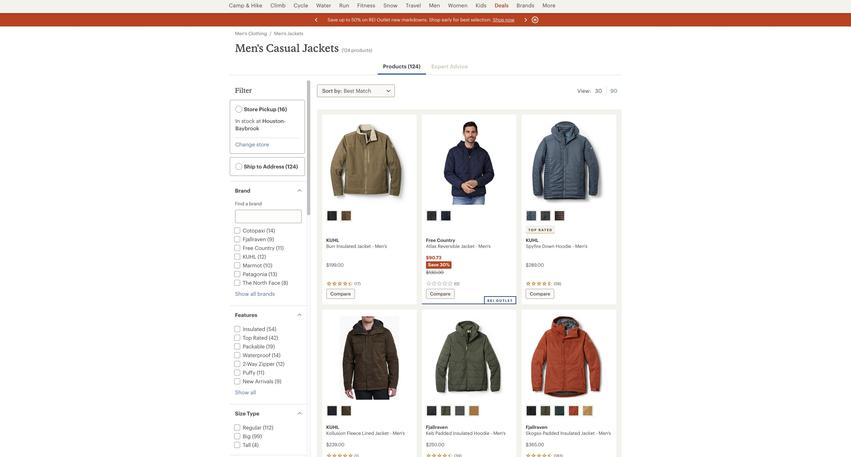 Task type: vqa. For each thing, say whether or not it's contained in the screenshot.


Task type: locate. For each thing, give the bounding box(es) containing it.
insulated link
[[233, 326, 265, 332]]

to right ship
[[257, 163, 262, 170]]

north
[[253, 280, 267, 286]]

compare inside the compare rei outlet
[[430, 291, 451, 297]]

burr
[[326, 244, 335, 249]]

save left up
[[327, 17, 338, 22]]

1 vertical spatial (12)
[[276, 361, 285, 367]]

0 vertical spatial (12)
[[258, 254, 266, 260]]

- for fjallraven keb padded insulated hoodie - men's
[[491, 431, 492, 436]]

jacket right reversible
[[461, 244, 475, 249]]

(12) right zipper
[[276, 361, 285, 367]]

- inside free country atlas reversible jacket - men's
[[476, 244, 477, 249]]

3 compare from the left
[[530, 291, 550, 297]]

fitness
[[357, 2, 375, 8]]

waterproof link
[[233, 352, 271, 359]]

$239.00
[[326, 442, 344, 448]]

group up kuhl spyfire down hoodie - men's
[[524, 209, 613, 223]]

2-way zipper link
[[233, 361, 275, 367]]

fjallraven keb padded insulated hoodie - men's
[[426, 425, 506, 436]]

1 horizontal spatial compare
[[430, 291, 451, 297]]

0 horizontal spatial save
[[327, 17, 338, 22]]

kuhl for kuhl burr insulated jacket - men's
[[326, 238, 339, 243]]

camp & hike
[[229, 2, 262, 8]]

group up "kuhl kollusion fleece lined jacket - men's"
[[325, 404, 414, 418]]

1 horizontal spatial to
[[346, 17, 350, 22]]

all down new arrivals link
[[250, 390, 256, 396]]

insulated inside insulated (54) top rated (42) packable (19) waterproof (14) 2-way zipper (12) puffy (11) new arrivals (9)
[[243, 326, 265, 332]]

top down midnight blue image
[[528, 228, 537, 232]]

(12) inside cotopaxi (14) fjallraven (9) free country (11) kuhl (12) marmot (10) patagonia (13) the north face (8)
[[258, 254, 266, 260]]

men's inside free country atlas reversible jacket - men's
[[478, 244, 491, 249]]

features button
[[230, 306, 307, 324]]

padded for skogso
[[543, 431, 559, 436]]

compare for third the compare button from the right
[[330, 291, 351, 297]]

the north face link
[[233, 280, 280, 286]]

rei left outlet at the bottom right
[[487, 299, 495, 303]]

promotional messages marquee
[[0, 13, 851, 27]]

reversible
[[438, 244, 460, 249]]

all for show all
[[250, 390, 256, 396]]

compare rei outlet
[[430, 291, 513, 303]]

compare down $130.00
[[430, 291, 451, 297]]

0 vertical spatial top
[[528, 228, 537, 232]]

group up free country atlas reversible jacket - men's
[[425, 209, 513, 223]]

- for fjallraven skogso padded insulated jacket - men's
[[596, 431, 598, 436]]

baybrook
[[235, 125, 259, 132]]

kuhl
[[326, 238, 339, 243], [526, 238, 539, 243], [243, 254, 256, 260], [326, 425, 339, 430]]

jacket right lined
[[375, 431, 389, 436]]

0 horizontal spatial compare
[[330, 291, 351, 297]]

- inside fjallraven keb padded insulated hoodie - men's
[[491, 431, 492, 436]]

/
[[270, 31, 271, 36]]

1 vertical spatial save
[[428, 262, 439, 268]]

(11) inside insulated (54) top rated (42) packable (19) waterproof (14) 2-way zipper (12) puffy (11) new arrivals (9)
[[257, 370, 264, 376]]

padded inside fjallraven keb padded insulated hoodie - men's
[[435, 431, 452, 436]]

hoodie down chestnut image
[[474, 431, 490, 436]]

compare button for spyfire down hoodie - men's
[[526, 289, 554, 299]]

dark navy image right jet black image
[[441, 211, 451, 221]]

deep forest image right black icon
[[541, 407, 550, 416]]

keb
[[426, 431, 434, 436]]

jacket inside kuhl burr insulated jacket - men's
[[357, 244, 371, 249]]

(54)
[[267, 326, 276, 332]]

1 all from the top
[[250, 291, 256, 297]]

compare down $199.00
[[330, 291, 351, 297]]

brand
[[249, 201, 262, 207]]

padded right keb
[[435, 431, 452, 436]]

jet black image
[[427, 211, 436, 221]]

fjallraven keb padded insulated hoodie - men's 0 image
[[426, 314, 512, 403]]

kuhl up marmot link
[[243, 254, 256, 260]]

compare
[[330, 291, 351, 297], [430, 291, 451, 297], [530, 291, 550, 297]]

1 vertical spatial (9)
[[275, 378, 281, 385]]

kuhl for kuhl kollusion fleece lined jacket - men's
[[326, 425, 339, 430]]

$289.00
[[526, 262, 544, 268]]

2 deep forest image from the left
[[541, 407, 550, 416]]

1 horizontal spatial rei
[[487, 299, 495, 303]]

markdowns.
[[402, 17, 428, 22]]

2 horizontal spatial compare button
[[526, 289, 554, 299]]

brand
[[235, 188, 250, 194]]

0 vertical spatial save
[[327, 17, 338, 22]]

country up (10)
[[255, 245, 275, 251]]

rated down blackout icon
[[539, 228, 553, 232]]

a
[[245, 201, 248, 207]]

1 vertical spatial to
[[257, 163, 262, 170]]

rated inside insulated (54) top rated (42) packable (19) waterproof (14) 2-way zipper (12) puffy (11) new arrivals (9)
[[253, 335, 267, 341]]

padded
[[435, 431, 452, 436], [543, 431, 559, 436]]

0 vertical spatial (124)
[[408, 63, 421, 69]]

group up kuhl burr insulated jacket - men's
[[325, 209, 414, 223]]

kuhl up spyfire
[[526, 238, 539, 243]]

rei right "on"
[[369, 17, 375, 22]]

insulated up the top rated link
[[243, 326, 265, 332]]

compare button down (58)
[[526, 289, 554, 299]]

now
[[505, 17, 514, 22]]

shop
[[429, 17, 440, 22], [493, 17, 504, 22]]

- inside kuhl burr insulated jacket - men's
[[372, 244, 374, 249]]

(124) right the address
[[285, 163, 298, 170]]

kuhl kollusion fleece lined jacket - men's
[[326, 425, 405, 436]]

kuhl spyfire down hoodie - men's 0 image
[[526, 119, 612, 208]]

big link
[[233, 433, 251, 440]]

features
[[235, 312, 257, 318]]

padded right skogso at the right bottom of the page
[[543, 431, 559, 436]]

1 vertical spatial free
[[243, 245, 253, 251]]

1 vertical spatial rei
[[487, 299, 495, 303]]

group for fjallraven skogso padded insulated jacket - men's
[[524, 404, 613, 418]]

ship to address (124)
[[243, 163, 298, 170]]

rei inside the compare rei outlet
[[487, 299, 495, 303]]

0 vertical spatial show
[[235, 291, 249, 297]]

0 horizontal spatial fjallraven
[[243, 236, 266, 243]]

khaki image
[[341, 211, 351, 221]]

1 horizontal spatial free
[[426, 238, 436, 243]]

country inside free country atlas reversible jacket - men's
[[437, 238, 455, 243]]

2 show from the top
[[235, 390, 249, 396]]

(14) down (19)
[[272, 352, 281, 359]]

- inside "kuhl kollusion fleece lined jacket - men's"
[[390, 431, 391, 436]]

(9) right the arrivals
[[275, 378, 281, 385]]

store
[[244, 106, 258, 112]]

jacket right burr
[[357, 244, 371, 249]]

1 vertical spatial (14)
[[272, 352, 281, 359]]

0 vertical spatial (14)
[[266, 227, 275, 234]]

insulated right burr
[[337, 244, 356, 249]]

jackets
[[288, 31, 303, 36], [302, 42, 339, 54]]

cotopaxi
[[243, 227, 265, 234]]

0 horizontal spatial to
[[257, 163, 262, 170]]

1 padded from the left
[[435, 431, 452, 436]]

to right up
[[346, 17, 350, 22]]

show down new
[[235, 390, 249, 396]]

1 horizontal spatial shop
[[493, 17, 504, 22]]

save down $90.73
[[428, 262, 439, 268]]

padded inside fjallraven skogso padded insulated jacket - men's
[[543, 431, 559, 436]]

fjallraven inside fjallraven skogso padded insulated jacket - men's
[[526, 425, 547, 430]]

1 vertical spatial all
[[250, 390, 256, 396]]

0 vertical spatial (11)
[[276, 245, 284, 251]]

$130.00
[[426, 270, 444, 275]]

(12) inside insulated (54) top rated (42) packable (19) waterproof (14) 2-way zipper (12) puffy (11) new arrivals (9)
[[276, 361, 285, 367]]

0 vertical spatial country
[[437, 238, 455, 243]]

outlet
[[496, 299, 513, 303]]

1 vertical spatial dark navy image
[[555, 407, 564, 416]]

0 horizontal spatial (124)
[[285, 163, 298, 170]]

1 horizontal spatial fjallraven
[[426, 425, 448, 430]]

free country link
[[233, 245, 275, 251]]

0 horizontal spatial deep forest image
[[441, 407, 451, 416]]

jacket for fjallraven skogso padded insulated jacket - men's
[[581, 431, 595, 436]]

1 horizontal spatial deep forest image
[[541, 407, 550, 416]]

(11) up the arrivals
[[257, 370, 264, 376]]

previous message image
[[312, 16, 320, 24]]

1 horizontal spatial top
[[528, 228, 537, 232]]

kuhl inside kuhl spyfire down hoodie - men's
[[526, 238, 539, 243]]

2 horizontal spatial fjallraven
[[526, 425, 547, 430]]

30%
[[440, 262, 450, 268]]

fjallraven down cotopaxi
[[243, 236, 266, 243]]

group for kuhl burr insulated jacket - men's
[[325, 209, 414, 223]]

0 horizontal spatial free
[[243, 245, 253, 251]]

kuhl link
[[233, 254, 256, 260]]

(112)
[[263, 425, 273, 431]]

chestnut image
[[469, 407, 479, 416]]

0 horizontal spatial (12)
[[258, 254, 266, 260]]

0 horizontal spatial top
[[243, 335, 252, 341]]

1 vertical spatial top
[[243, 335, 252, 341]]

men's jackets link
[[274, 31, 303, 37]]

- inside fjallraven skogso padded insulated jacket - men's
[[596, 431, 598, 436]]

90
[[610, 88, 618, 94]]

view:
[[577, 88, 591, 94]]

compare button down "(0)"
[[426, 289, 455, 299]]

- inside kuhl spyfire down hoodie - men's
[[573, 244, 574, 249]]

insulated down autumn leaf icon
[[560, 431, 580, 436]]

group up fjallraven keb padded insulated hoodie - men's at the right of page
[[425, 404, 513, 418]]

show all brands
[[235, 291, 275, 297]]

(9) up free country link
[[267, 236, 274, 243]]

0 horizontal spatial compare button
[[326, 289, 355, 299]]

1 horizontal spatial padded
[[543, 431, 559, 436]]

0 vertical spatial to
[[346, 17, 350, 22]]

0 horizontal spatial rei
[[369, 17, 375, 22]]

shop left early
[[429, 17, 440, 22]]

men's inside "kuhl kollusion fleece lined jacket - men's"
[[393, 431, 405, 436]]

insulated down basalt image
[[453, 431, 473, 436]]

0 horizontal spatial padded
[[435, 431, 452, 436]]

1 horizontal spatial save
[[428, 262, 439, 268]]

1 vertical spatial show
[[235, 390, 249, 396]]

0 vertical spatial (9)
[[267, 236, 274, 243]]

dark navy image left autumn leaf icon
[[555, 407, 564, 416]]

(124) right products in the top left of the page
[[408, 63, 421, 69]]

shop left "now"
[[493, 17, 504, 22]]

0 vertical spatial jackets
[[288, 31, 303, 36]]

1 compare from the left
[[330, 291, 351, 297]]

3 compare button from the left
[[526, 289, 554, 299]]

patagonia
[[243, 271, 267, 277]]

1 vertical spatial country
[[255, 245, 275, 251]]

- for free country atlas reversible jacket - men's
[[476, 244, 477, 249]]

dark navy image
[[441, 211, 451, 221], [555, 407, 564, 416]]

banner
[[0, 0, 851, 14]]

1 horizontal spatial (124)
[[408, 63, 421, 69]]

autumn leaf image
[[569, 407, 578, 416]]

jacket inside "kuhl kollusion fleece lined jacket - men's"
[[375, 431, 389, 436]]

jackets up men's casual jackets (124 products)
[[288, 31, 303, 36]]

water button
[[312, 0, 335, 14]]

0 vertical spatial dark navy image
[[441, 211, 451, 221]]

fjallraven up skogso at the right bottom of the page
[[526, 425, 547, 430]]

0 horizontal spatial hoodie
[[474, 431, 490, 436]]

compare down $289.00
[[530, 291, 550, 297]]

women
[[448, 2, 468, 8]]

compare button down (17)
[[326, 289, 355, 299]]

0 horizontal spatial country
[[255, 245, 275, 251]]

0 vertical spatial rated
[[539, 228, 553, 232]]

new arrivals link
[[233, 378, 273, 385]]

jacket inside free country atlas reversible jacket - men's
[[461, 244, 475, 249]]

travel
[[406, 2, 421, 8]]

(14) down find a brand "text field"
[[266, 227, 275, 234]]

group
[[325, 209, 414, 223], [425, 209, 513, 223], [524, 209, 613, 223], [325, 404, 414, 418], [425, 404, 513, 418], [524, 404, 613, 418]]

1 horizontal spatial (12)
[[276, 361, 285, 367]]

for
[[453, 17, 459, 22]]

Find a brand text field
[[235, 210, 301, 223]]

&
[[246, 2, 250, 8]]

2 padded from the left
[[543, 431, 559, 436]]

0 horizontal spatial rated
[[253, 335, 267, 341]]

deals button
[[491, 0, 513, 14]]

men's casual jackets (124 products)
[[235, 42, 372, 54]]

free up atlas
[[426, 238, 436, 243]]

2 horizontal spatial compare
[[530, 291, 550, 297]]

all down the north face link
[[250, 291, 256, 297]]

0 vertical spatial hoodie
[[556, 244, 571, 249]]

1 show from the top
[[235, 291, 249, 297]]

deep forest image for skogso
[[541, 407, 550, 416]]

(17)
[[354, 281, 361, 286]]

group for fjallraven keb padded insulated hoodie - men's
[[425, 404, 513, 418]]

fjallraven inside fjallraven keb padded insulated hoodie - men's
[[426, 425, 448, 430]]

90 link
[[610, 87, 618, 95]]

1 vertical spatial (124)
[[285, 163, 298, 170]]

1 horizontal spatial hoodie
[[556, 244, 571, 249]]

tall
[[243, 442, 251, 449]]

top up packable link
[[243, 335, 252, 341]]

deep forest image left basalt image
[[441, 407, 451, 416]]

black image
[[527, 407, 536, 416]]

2 compare button from the left
[[426, 289, 455, 299]]

big
[[243, 433, 251, 440]]

1 deep forest image from the left
[[441, 407, 451, 416]]

1 vertical spatial (11)
[[257, 370, 264, 376]]

0 vertical spatial rei
[[369, 17, 375, 22]]

(11) inside cotopaxi (14) fjallraven (9) free country (11) kuhl (12) marmot (10) patagonia (13) the north face (8)
[[276, 245, 284, 251]]

brands
[[258, 291, 275, 297]]

outlet
[[377, 17, 390, 22]]

free country atlas reversible jacket - men's
[[426, 238, 491, 249]]

(124
[[342, 47, 350, 53]]

country up reversible
[[437, 238, 455, 243]]

jacket inside fjallraven skogso padded insulated jacket - men's
[[581, 431, 595, 436]]

$365.00
[[526, 442, 544, 448]]

kuhl inside "kuhl kollusion fleece lined jacket - men's"
[[326, 425, 339, 430]]

show down the
[[235, 291, 249, 297]]

1 horizontal spatial (9)
[[275, 378, 281, 385]]

1 vertical spatial hoodie
[[474, 431, 490, 436]]

(12) up (10)
[[258, 254, 266, 260]]

1 vertical spatial rated
[[253, 335, 267, 341]]

0 horizontal spatial (9)
[[267, 236, 274, 243]]

0 vertical spatial free
[[426, 238, 436, 243]]

0 vertical spatial all
[[250, 291, 256, 297]]

free inside free country atlas reversible jacket - men's
[[426, 238, 436, 243]]

country
[[437, 238, 455, 243], [255, 245, 275, 251]]

kuhl up burr
[[326, 238, 339, 243]]

compare button for atlas reversible jacket - men's
[[426, 289, 455, 299]]

brand button
[[230, 182, 307, 200]]

kuhl burr insulated jacket - men's 0 image
[[326, 119, 413, 208]]

rated up packable
[[253, 335, 267, 341]]

(11)
[[276, 245, 284, 251], [257, 370, 264, 376]]

2 compare from the left
[[430, 291, 451, 297]]

(11) right free country link
[[276, 245, 284, 251]]

jacket down buckwheat brown image
[[581, 431, 595, 436]]

1 horizontal spatial compare button
[[426, 289, 455, 299]]

black image
[[427, 407, 436, 416]]

0 horizontal spatial shop
[[429, 17, 440, 22]]

cycle
[[294, 2, 308, 8]]

(14)
[[266, 227, 275, 234], [272, 352, 281, 359]]

1 horizontal spatial country
[[437, 238, 455, 243]]

deep forest image
[[441, 407, 451, 416], [541, 407, 550, 416]]

fitness button
[[353, 0, 379, 14]]

top rated
[[528, 228, 553, 232]]

1 horizontal spatial (11)
[[276, 245, 284, 251]]

fjallraven link
[[233, 236, 266, 243]]

kuhl inside kuhl burr insulated jacket - men's
[[326, 238, 339, 243]]

all for show all brands
[[250, 291, 256, 297]]

1 horizontal spatial rated
[[539, 228, 553, 232]]

kuhl up kollusion on the left of the page
[[326, 425, 339, 430]]

arrivals
[[255, 378, 273, 385]]

0 horizontal spatial (11)
[[257, 370, 264, 376]]

2 all from the top
[[250, 390, 256, 396]]

hoodie right "down"
[[556, 244, 571, 249]]

fjallraven up keb
[[426, 425, 448, 430]]

jackets left (124
[[302, 42, 339, 54]]

group up fjallraven skogso padded insulated jacket - men's
[[524, 404, 613, 418]]

free down fjallraven link
[[243, 245, 253, 251]]

waterproof
[[243, 352, 271, 359]]

rei inside promotional messages 'marquee'
[[369, 17, 375, 22]]

products (124)
[[383, 63, 421, 69]]



Task type: describe. For each thing, give the bounding box(es) containing it.
compare for spyfire down hoodie - men's the compare button
[[530, 291, 550, 297]]

ship to address (124) button
[[231, 159, 303, 174]]

men's inside fjallraven skogso padded insulated jacket - men's
[[599, 431, 611, 436]]

1 compare button from the left
[[326, 289, 355, 299]]

lined
[[362, 431, 374, 436]]

(9) inside insulated (54) top rated (42) packable (19) waterproof (14) 2-way zipper (12) puffy (11) new arrivals (9)
[[275, 378, 281, 385]]

camp & hike button
[[229, 0, 266, 14]]

cotopaxi link
[[233, 227, 265, 234]]

advice
[[450, 63, 468, 69]]

women button
[[444, 0, 472, 14]]

houston-
[[262, 118, 286, 124]]

early
[[441, 17, 452, 22]]

water
[[316, 2, 331, 8]]

fjallraven for fjallraven keb padded insulated hoodie - men's
[[426, 425, 448, 430]]

products (124) button
[[378, 59, 426, 75]]

midnight blue image
[[527, 211, 536, 221]]

kuhl burr insulated jacket - men's
[[326, 238, 387, 249]]

(0)
[[454, 281, 459, 286]]

run
[[339, 2, 349, 8]]

$90.73 save 30% $130.00
[[426, 255, 450, 275]]

fjallraven inside cotopaxi (14) fjallraven (9) free country (11) kuhl (12) marmot (10) patagonia (13) the north face (8)
[[243, 236, 266, 243]]

kids button
[[472, 0, 491, 14]]

way
[[247, 361, 257, 367]]

regular (112) big (99) tall (4)
[[243, 425, 273, 449]]

new
[[391, 17, 400, 22]]

(8)
[[282, 280, 288, 286]]

turkish coffee image
[[341, 407, 351, 416]]

to inside button
[[257, 163, 262, 170]]

show all brands button
[[235, 291, 275, 298]]

men's inside kuhl burr insulated jacket - men's
[[375, 244, 387, 249]]

hoodie inside fjallraven keb padded insulated hoodie - men's
[[474, 431, 490, 436]]

buckwheat brown image
[[583, 407, 593, 416]]

products)
[[351, 47, 372, 53]]

top inside insulated (54) top rated (42) packable (19) waterproof (14) 2-way zipper (12) puffy (11) new arrivals (9)
[[243, 335, 252, 341]]

hoodie inside kuhl spyfire down hoodie - men's
[[556, 244, 571, 249]]

- for kuhl kollusion fleece lined jacket - men's
[[390, 431, 391, 436]]

show for show all
[[235, 390, 249, 396]]

save inside $90.73 save 30% $130.00
[[428, 262, 439, 268]]

free inside cotopaxi (14) fjallraven (9) free country (11) kuhl (12) marmot (10) patagonia (13) the north face (8)
[[243, 245, 253, 251]]

(42)
[[269, 335, 278, 341]]

expert
[[431, 63, 449, 69]]

country inside cotopaxi (14) fjallraven (9) free country (11) kuhl (12) marmot (10) patagonia (13) the north face (8)
[[255, 245, 275, 251]]

(19)
[[266, 344, 275, 350]]

(14) inside insulated (54) top rated (42) packable (19) waterproof (14) 2-way zipper (12) puffy (11) new arrivals (9)
[[272, 352, 281, 359]]

expert advice button
[[426, 59, 474, 73]]

espresso image
[[327, 211, 337, 221]]

deep forest image for keb
[[441, 407, 451, 416]]

free country atlas reversible jacket - men's 0 image
[[426, 119, 512, 208]]

snow
[[383, 2, 398, 8]]

kuhl kollusion fleece lined jacket - men's 0 image
[[326, 314, 413, 403]]

zipper
[[259, 361, 275, 367]]

(14) inside cotopaxi (14) fjallraven (9) free country (11) kuhl (12) marmot (10) patagonia (13) the north face (8)
[[266, 227, 275, 234]]

patagonia link
[[233, 271, 267, 277]]

the
[[243, 280, 252, 286]]

in stock at
[[235, 118, 262, 124]]

packable
[[243, 344, 265, 350]]

marmot
[[243, 262, 262, 269]]

snow button
[[379, 0, 402, 14]]

show all
[[235, 390, 256, 396]]

clothing
[[248, 31, 267, 36]]

group for kuhl kollusion fleece lined jacket - men's
[[325, 404, 414, 418]]

men's inside kuhl spyfire down hoodie - men's
[[575, 244, 587, 249]]

run button
[[335, 0, 353, 14]]

kuhl spyfire down hoodie - men's
[[526, 238, 587, 249]]

kuhl inside cotopaxi (14) fjallraven (9) free country (11) kuhl (12) marmot (10) patagonia (13) the north face (8)
[[243, 254, 256, 260]]

next message image
[[522, 16, 530, 24]]

change store button
[[235, 141, 269, 148]]

men's clothing link
[[235, 31, 267, 37]]

to inside promotional messages 'marquee'
[[346, 17, 350, 22]]

kuhl for kuhl spyfire down hoodie - men's
[[526, 238, 539, 243]]

$90.73
[[426, 255, 441, 261]]

change store
[[235, 141, 269, 148]]

regular link
[[233, 425, 262, 431]]

change
[[235, 141, 255, 148]]

men's inside fjallraven keb padded insulated hoodie - men's
[[493, 431, 506, 436]]

best
[[460, 17, 470, 22]]

stock
[[241, 118, 255, 124]]

blackout image
[[327, 407, 337, 416]]

save inside promotional messages 'marquee'
[[327, 17, 338, 22]]

camp
[[229, 2, 244, 8]]

men's clothing / men's jackets
[[235, 31, 303, 36]]

padded for keb
[[435, 431, 452, 436]]

down
[[542, 244, 555, 249]]

pause banner message scrolling image
[[531, 16, 539, 24]]

blackout image
[[541, 211, 550, 221]]

climb
[[270, 2, 286, 8]]

(16)
[[278, 106, 287, 112]]

fjallraven for fjallraven skogso padded insulated jacket - men's
[[526, 425, 547, 430]]

pickup
[[259, 106, 276, 112]]

1 shop from the left
[[429, 17, 440, 22]]

fjallraven skogso padded insulated jacket - men's
[[526, 425, 611, 436]]

face
[[269, 280, 280, 286]]

(4)
[[252, 442, 259, 449]]

brands
[[517, 2, 535, 8]]

fleece
[[347, 431, 361, 436]]

cotopaxi (14) fjallraven (9) free country (11) kuhl (12) marmot (10) patagonia (13) the north face (8)
[[243, 227, 288, 286]]

ship
[[244, 163, 255, 170]]

men
[[429, 2, 440, 8]]

2-
[[243, 361, 247, 367]]

products
[[383, 63, 407, 69]]

address
[[263, 163, 284, 170]]

store
[[256, 141, 269, 148]]

2 shop from the left
[[493, 17, 504, 22]]

(99)
[[252, 433, 262, 440]]

size type button
[[230, 405, 307, 423]]

jacket for kuhl kollusion fleece lined jacket - men's
[[375, 431, 389, 436]]

50%
[[351, 17, 361, 22]]

1 horizontal spatial dark navy image
[[555, 407, 564, 416]]

in
[[235, 118, 240, 124]]

insulated inside kuhl burr insulated jacket - men's
[[337, 244, 356, 249]]

brands button
[[513, 0, 539, 14]]

hike
[[251, 2, 262, 8]]

basalt image
[[455, 407, 465, 416]]

more
[[543, 2, 556, 8]]

insulated (54) top rated (42) packable (19) waterproof (14) 2-way zipper (12) puffy (11) new arrivals (9)
[[243, 326, 285, 385]]

store pickup (16)
[[243, 106, 287, 112]]

show for show all brands
[[235, 291, 249, 297]]

fjallraven skogso padded insulated jacket - men's 0 image
[[526, 314, 612, 403]]

jacket for free country atlas reversible jacket - men's
[[461, 244, 475, 249]]

(9) inside cotopaxi (14) fjallraven (9) free country (11) kuhl (12) marmot (10) patagonia (13) the north face (8)
[[267, 236, 274, 243]]

skogso
[[526, 431, 542, 436]]

turkish coffee image
[[555, 211, 564, 221]]

1 vertical spatial jackets
[[302, 42, 339, 54]]

top rated link
[[233, 335, 267, 341]]

0 horizontal spatial dark navy image
[[441, 211, 451, 221]]

insulated inside fjallraven skogso padded insulated jacket - men's
[[560, 431, 580, 436]]

(13)
[[269, 271, 277, 277]]

men button
[[425, 0, 444, 14]]

banner containing camp & hike
[[0, 0, 851, 14]]

insulated inside fjallraven keb padded insulated hoodie - men's
[[453, 431, 473, 436]]

deals
[[495, 2, 509, 8]]



